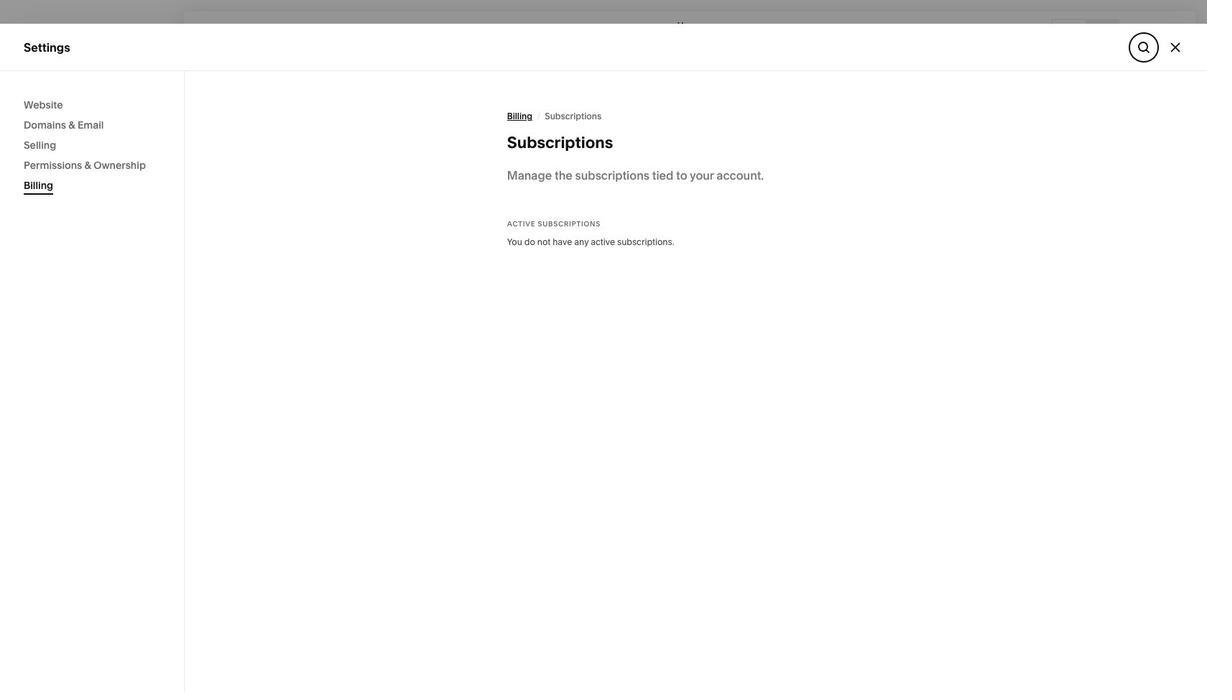 Task type: locate. For each thing, give the bounding box(es) containing it.
tab list
[[1053, 20, 1119, 43]]

site preview image
[[1168, 23, 1183, 39]]

desktop image
[[1062, 23, 1078, 39]]

mobile image
[[1095, 23, 1111, 39]]

search image
[[144, 24, 160, 40], [1137, 39, 1152, 55]]

1 horizontal spatial search image
[[1137, 39, 1152, 55]]

style image
[[1134, 23, 1150, 39]]

cross large image
[[1168, 39, 1184, 55]]



Task type: describe. For each thing, give the bounding box(es) containing it.
logo squarespace image
[[24, 24, 40, 40]]

0 horizontal spatial search image
[[144, 24, 160, 40]]



